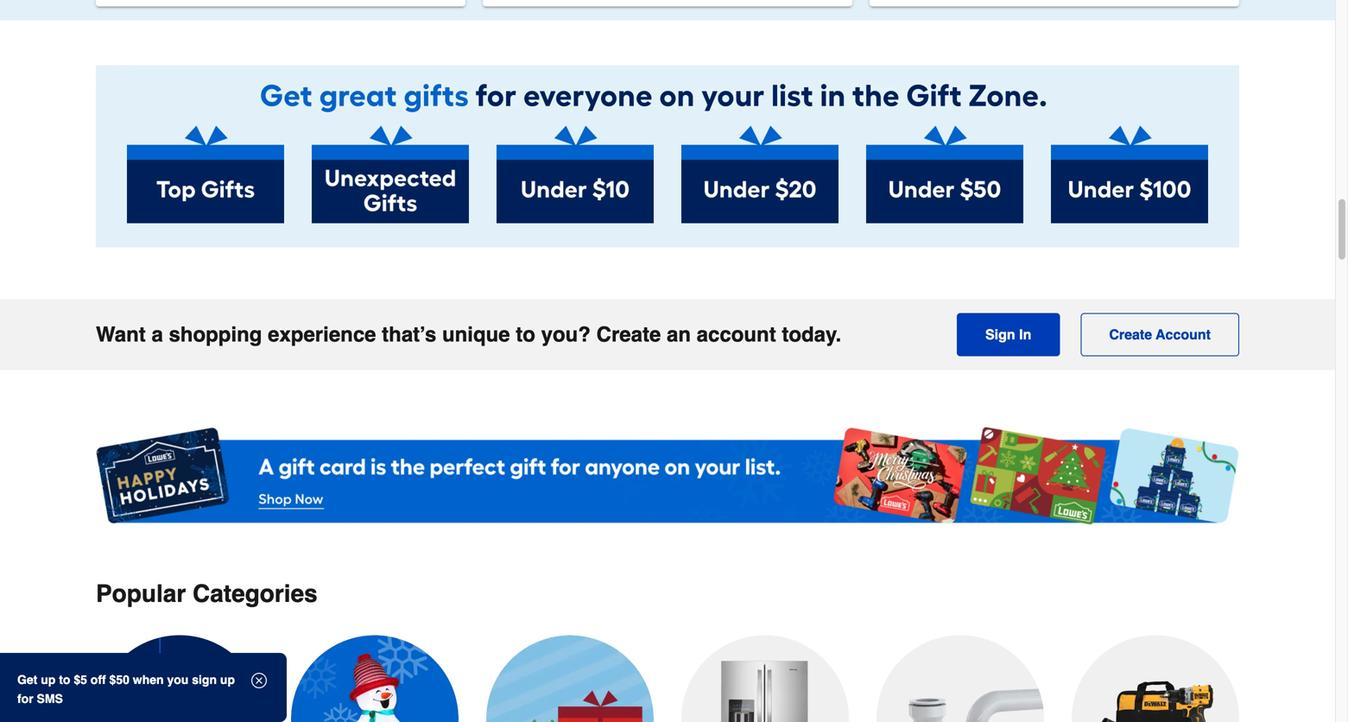 Task type: describe. For each thing, give the bounding box(es) containing it.
a dewalt cordless drill with batteries, a charger and a soft case. image
[[1072, 635, 1239, 722]]

an
[[667, 322, 691, 346]]

1 up from the left
[[41, 673, 56, 687]]

off
[[91, 673, 106, 687]]

$5
[[74, 673, 87, 687]]

create account
[[1109, 326, 1211, 342]]

deals of the day icon. image
[[96, 635, 263, 722]]

that's
[[382, 322, 436, 346]]

an icon of red and green wrapped gifts. image
[[486, 635, 654, 722]]

for
[[17, 692, 33, 706]]

under 100 dollars. image
[[1051, 126, 1208, 223]]

want
[[96, 322, 146, 346]]

$50
[[109, 673, 129, 687]]

sign in button
[[957, 313, 1060, 356]]

an inflatable snowman decoration with a red-and-white striped hat, blue mittens and a blue scarf. image
[[291, 635, 459, 722]]

create account link
[[1081, 313, 1239, 356]]

sms
[[37, 692, 63, 706]]

unique
[[442, 322, 510, 346]]

get up to $5 off $50 when you sign up for sms
[[17, 673, 235, 706]]

top gifts. image
[[127, 126, 284, 223]]

a gift card is the perfect gift for anyone on your list. shop now. image
[[96, 422, 1239, 532]]

sign
[[986, 326, 1015, 342]]

account
[[697, 322, 776, 346]]



Task type: vqa. For each thing, say whether or not it's contained in the screenshot.
outdoor living & patio
no



Task type: locate. For each thing, give the bounding box(es) containing it.
under 50 dollars. image
[[866, 126, 1024, 223]]

0 vertical spatial to
[[516, 322, 535, 346]]

a stainless french door refrigerator with a bottom freezer and middle storage drawer. image
[[682, 635, 849, 722]]

today.
[[782, 322, 842, 346]]

2 up from the left
[[220, 673, 235, 687]]

account
[[1156, 326, 1211, 342]]

1 vertical spatial to
[[59, 673, 70, 687]]

sign
[[192, 673, 217, 687]]

under 10 dollars. image
[[497, 126, 654, 223]]

in
[[1019, 326, 1032, 342]]

create inside button
[[1109, 326, 1152, 342]]

experience
[[268, 322, 376, 346]]

to left you?
[[516, 322, 535, 346]]

up
[[41, 673, 56, 687], [220, 673, 235, 687]]

up right sign on the bottom of page
[[220, 673, 235, 687]]

you?
[[541, 322, 591, 346]]

sign in
[[986, 326, 1032, 342]]

sign in link
[[957, 313, 1060, 356]]

0 horizontal spatial to
[[59, 673, 70, 687]]

shopping
[[169, 322, 262, 346]]

to inside the get up to $5 off $50 when you sign up for sms
[[59, 673, 70, 687]]

to
[[516, 322, 535, 346], [59, 673, 70, 687]]

when
[[133, 673, 164, 687]]

get great gifts for everyone on your list in the gift zone. image
[[96, 65, 1239, 126]]

categories
[[193, 580, 318, 608]]

create
[[597, 322, 661, 346], [1109, 326, 1152, 342]]

1 horizontal spatial up
[[220, 673, 235, 687]]

up up sms
[[41, 673, 56, 687]]

create left account at the right top of page
[[1109, 326, 1152, 342]]

0 horizontal spatial up
[[41, 673, 56, 687]]

1 horizontal spatial to
[[516, 322, 535, 346]]

you
[[167, 673, 189, 687]]

create left an
[[597, 322, 661, 346]]

1 horizontal spatial create
[[1109, 326, 1152, 342]]

want a shopping experience that's unique to you? create an account today.
[[96, 322, 842, 346]]

under 20 dollars. image
[[682, 126, 839, 223]]

get
[[17, 673, 37, 687]]

create account button
[[1081, 313, 1239, 356]]

popular categories
[[96, 580, 318, 608]]

to left $5
[[59, 673, 70, 687]]

a
[[152, 322, 163, 346]]

unexpected gifts. image
[[312, 126, 469, 223]]

popular
[[96, 580, 186, 608]]

a white p v c p-trap. image
[[877, 635, 1044, 722]]

0 horizontal spatial create
[[597, 322, 661, 346]]



